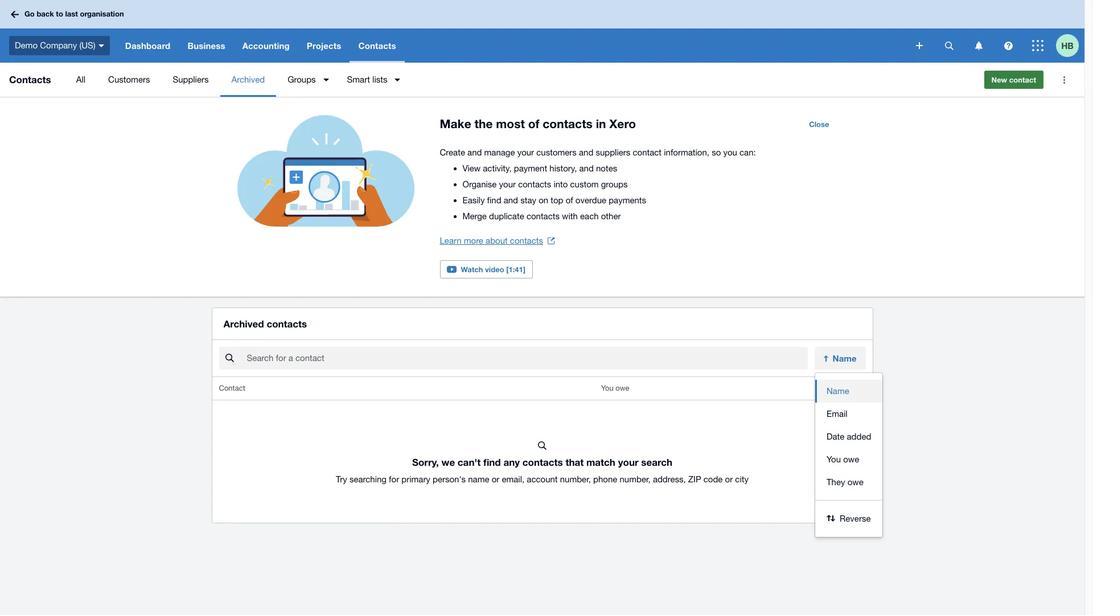 Task type: describe. For each thing, give the bounding box(es) containing it.
projects button
[[298, 28, 350, 63]]

banner containing hb
[[0, 0, 1085, 63]]

contact inside new contact button
[[1010, 75, 1037, 84]]

search
[[642, 456, 673, 468]]

date added button
[[816, 426, 883, 448]]

1 number, from the left
[[560, 475, 591, 484]]

dashboard link
[[117, 28, 179, 63]]

match
[[587, 456, 616, 468]]

they owe inside button
[[827, 477, 864, 487]]

so
[[712, 148, 721, 157]]

person's
[[433, 475, 466, 484]]

name inside popup button
[[833, 353, 857, 364]]

Search for a contact field
[[246, 348, 808, 369]]

for
[[389, 475, 399, 484]]

and up custom
[[580, 163, 594, 173]]

watch
[[461, 265, 483, 274]]

2 or from the left
[[725, 475, 733, 484]]

easily find and stay on top of overdue payments
[[463, 195, 647, 205]]

smart lists
[[347, 75, 388, 84]]

more
[[464, 236, 484, 246]]

learn more about contacts
[[440, 236, 543, 246]]

you owe button
[[816, 448, 883, 471]]

try searching for primary person's name or email, account number, phone number, address, zip code or city
[[336, 475, 749, 484]]

contacts inside contact list table element
[[523, 456, 563, 468]]

1 vertical spatial contact
[[633, 148, 662, 157]]

any
[[504, 456, 520, 468]]

2 number, from the left
[[620, 475, 651, 484]]

groups
[[288, 75, 316, 84]]

date added
[[827, 432, 872, 442]]

make
[[440, 117, 472, 131]]

manage
[[485, 148, 515, 157]]

smart
[[347, 75, 370, 84]]

and up view
[[468, 148, 482, 157]]

back
[[37, 9, 54, 18]]

with
[[562, 211, 578, 221]]

overdue
[[576, 195, 607, 205]]

you inside button
[[827, 455, 841, 464]]

watch video [1:41] button
[[440, 260, 533, 279]]

account
[[527, 475, 558, 484]]

they owe inside contact list table element
[[834, 384, 866, 393]]

top
[[551, 195, 564, 205]]

reverse
[[840, 514, 871, 524]]

city
[[736, 475, 749, 484]]

in
[[596, 117, 606, 131]]

address,
[[653, 475, 686, 484]]

smart lists button
[[336, 63, 408, 97]]

navigation containing dashboard
[[117, 28, 909, 63]]

notes
[[596, 163, 618, 173]]

company
[[40, 40, 77, 50]]

demo company (us)
[[15, 40, 96, 50]]

actions menu image
[[1053, 68, 1076, 91]]

name inside button
[[827, 386, 850, 396]]

close
[[810, 120, 830, 129]]

organise your contacts into custom groups
[[463, 179, 628, 189]]

go
[[24, 9, 35, 18]]

1 horizontal spatial svg image
[[976, 41, 983, 50]]

you inside contact list table element
[[602, 384, 614, 393]]

email
[[827, 409, 848, 419]]

activity,
[[483, 163, 512, 173]]

sorry,
[[412, 456, 439, 468]]

each
[[580, 211, 599, 221]]

other
[[601, 211, 621, 221]]

accounting button
[[234, 28, 298, 63]]

demo company (us) button
[[0, 28, 117, 63]]

1 or from the left
[[492, 475, 500, 484]]

menu containing all
[[65, 63, 976, 97]]

merge
[[463, 211, 487, 221]]

they inside button
[[827, 477, 846, 487]]

(us)
[[79, 40, 96, 50]]

contacts inside learn more about contacts link
[[510, 236, 543, 246]]

business button
[[179, 28, 234, 63]]

new contact
[[992, 75, 1037, 84]]

contacts inside dropdown button
[[359, 40, 396, 51]]

duplicate
[[489, 211, 524, 221]]

video
[[485, 265, 504, 274]]

we
[[442, 456, 455, 468]]

payments
[[609, 195, 647, 205]]

customers button
[[97, 63, 161, 97]]

organise
[[463, 179, 497, 189]]

organisation
[[80, 9, 124, 18]]

about
[[486, 236, 508, 246]]

lists
[[373, 75, 388, 84]]

can:
[[740, 148, 756, 157]]

1 horizontal spatial your
[[518, 148, 534, 157]]

find inside contact list table element
[[484, 456, 501, 468]]

[1:41]
[[507, 265, 526, 274]]

1 vertical spatial of
[[566, 195, 573, 205]]

phone
[[594, 475, 618, 484]]

they inside contact list table element
[[834, 384, 850, 393]]

reverse button
[[816, 508, 883, 530]]

groups
[[601, 179, 628, 189]]

learn
[[440, 236, 462, 246]]

archived button
[[220, 63, 276, 97]]

added
[[847, 432, 872, 442]]

view
[[463, 163, 481, 173]]



Task type: vqa. For each thing, say whether or not it's contained in the screenshot.
the top invite
no



Task type: locate. For each thing, give the bounding box(es) containing it.
into
[[554, 179, 568, 189]]

of right top
[[566, 195, 573, 205]]

0 vertical spatial find
[[487, 195, 502, 205]]

customers
[[108, 75, 150, 84]]

can't
[[458, 456, 481, 468]]

close button
[[803, 115, 837, 133]]

hb
[[1062, 40, 1074, 50]]

most
[[496, 117, 525, 131]]

0 vertical spatial contact
[[1010, 75, 1037, 84]]

0 vertical spatial you
[[602, 384, 614, 393]]

1 horizontal spatial of
[[566, 195, 573, 205]]

0 horizontal spatial contacts
[[9, 73, 51, 85]]

banner
[[0, 0, 1085, 63]]

find left 'any' at left
[[484, 456, 501, 468]]

history,
[[550, 163, 577, 173]]

contact
[[1010, 75, 1037, 84], [633, 148, 662, 157]]

payment
[[514, 163, 548, 173]]

your inside contact list table element
[[618, 456, 639, 468]]

dashboard
[[125, 40, 171, 51]]

0 vertical spatial of
[[528, 117, 540, 131]]

group containing name
[[816, 373, 883, 537]]

1 horizontal spatial you
[[827, 455, 841, 464]]

of
[[528, 117, 540, 131], [566, 195, 573, 205]]

archived
[[232, 75, 265, 84], [224, 318, 264, 330]]

view activity, payment history, and notes
[[463, 163, 618, 173]]

custom
[[571, 179, 599, 189]]

group
[[816, 373, 883, 537]]

or
[[492, 475, 500, 484], [725, 475, 733, 484]]

contact right suppliers
[[633, 148, 662, 157]]

2 vertical spatial your
[[618, 456, 639, 468]]

svg image
[[11, 11, 19, 18], [1033, 40, 1044, 51], [945, 41, 954, 50], [1005, 41, 1013, 50], [917, 42, 923, 49]]

number, down search
[[620, 475, 651, 484]]

they up email
[[834, 384, 850, 393]]

2 horizontal spatial your
[[618, 456, 639, 468]]

your down activity,
[[499, 179, 516, 189]]

they owe button
[[816, 471, 883, 494]]

0 vertical spatial contacts
[[359, 40, 396, 51]]

0 horizontal spatial contact
[[633, 148, 662, 157]]

contacts button
[[350, 28, 405, 63]]

navigation
[[117, 28, 909, 63]]

projects
[[307, 40, 341, 51]]

1 vertical spatial they
[[827, 477, 846, 487]]

contacts down demo
[[9, 73, 51, 85]]

go back to last organisation link
[[7, 4, 131, 24]]

date
[[827, 432, 845, 442]]

0 vertical spatial your
[[518, 148, 534, 157]]

or left city
[[725, 475, 733, 484]]

watch video [1:41]
[[461, 265, 526, 274]]

all
[[76, 75, 85, 84]]

email,
[[502, 475, 525, 484]]

contact list table element
[[212, 377, 873, 523]]

1 vertical spatial find
[[484, 456, 501, 468]]

number,
[[560, 475, 591, 484], [620, 475, 651, 484]]

1 horizontal spatial contact
[[1010, 75, 1037, 84]]

contact
[[219, 384, 245, 393]]

0 horizontal spatial svg image
[[98, 44, 104, 47]]

list box containing name
[[816, 373, 883, 501]]

searching
[[350, 475, 387, 484]]

0 horizontal spatial your
[[499, 179, 516, 189]]

name up name button
[[833, 353, 857, 364]]

business
[[188, 40, 225, 51]]

and
[[468, 148, 482, 157], [579, 148, 594, 157], [580, 163, 594, 173], [504, 195, 518, 205]]

accounting
[[242, 40, 290, 51]]

last
[[65, 9, 78, 18]]

try
[[336, 475, 347, 484]]

you
[[724, 148, 738, 157]]

1 vertical spatial archived
[[224, 318, 264, 330]]

and up duplicate
[[504, 195, 518, 205]]

they
[[834, 384, 850, 393], [827, 477, 846, 487]]

they owe
[[834, 384, 866, 393], [827, 477, 864, 487]]

0 vertical spatial you owe
[[602, 384, 630, 393]]

code
[[704, 475, 723, 484]]

contacts
[[359, 40, 396, 51], [9, 73, 51, 85]]

0 horizontal spatial or
[[492, 475, 500, 484]]

list box
[[816, 373, 883, 501]]

0 horizontal spatial of
[[528, 117, 540, 131]]

0 vertical spatial they owe
[[834, 384, 866, 393]]

sorry, we can't find any contacts that match your search
[[412, 456, 673, 468]]

1 vertical spatial you
[[827, 455, 841, 464]]

menu
[[65, 63, 976, 97]]

0 horizontal spatial you owe
[[602, 384, 630, 393]]

information,
[[664, 148, 710, 157]]

contact right new in the top of the page
[[1010, 75, 1037, 84]]

new
[[992, 75, 1008, 84]]

to
[[56, 9, 63, 18]]

all button
[[65, 63, 97, 97]]

you owe
[[602, 384, 630, 393], [827, 455, 860, 464]]

1 horizontal spatial or
[[725, 475, 733, 484]]

of right most
[[528, 117, 540, 131]]

they owe up the email button
[[834, 384, 866, 393]]

archived for archived
[[232, 75, 265, 84]]

groups button
[[276, 63, 336, 97]]

and left suppliers
[[579, 148, 594, 157]]

find up duplicate
[[487, 195, 502, 205]]

find
[[487, 195, 502, 205], [484, 456, 501, 468]]

they owe down you owe button
[[827, 477, 864, 487]]

0 vertical spatial they
[[834, 384, 850, 393]]

email button
[[816, 403, 883, 426]]

1 vertical spatial they owe
[[827, 477, 864, 487]]

0 vertical spatial name
[[833, 353, 857, 364]]

your
[[518, 148, 534, 157], [499, 179, 516, 189], [618, 456, 639, 468]]

1 horizontal spatial number,
[[620, 475, 651, 484]]

merge duplicate contacts with each other
[[463, 211, 621, 221]]

the
[[475, 117, 493, 131]]

they down you owe button
[[827, 477, 846, 487]]

create and manage your customers and suppliers contact information, so you can:
[[440, 148, 756, 157]]

your right match
[[618, 456, 639, 468]]

contacts up lists at the left of the page
[[359, 40, 396, 51]]

learn more about contacts link
[[440, 233, 555, 249]]

svg image
[[976, 41, 983, 50], [98, 44, 104, 47]]

hb button
[[1057, 28, 1085, 63]]

1 vertical spatial you owe
[[827, 455, 860, 464]]

suppliers
[[173, 75, 209, 84]]

1 vertical spatial contacts
[[9, 73, 51, 85]]

easily
[[463, 195, 485, 205]]

archived contacts
[[224, 318, 307, 330]]

or right name
[[492, 475, 500, 484]]

svg image inside demo company (us) popup button
[[98, 44, 104, 47]]

suppliers button
[[161, 63, 220, 97]]

name button
[[816, 380, 883, 403]]

0 horizontal spatial you
[[602, 384, 614, 393]]

name
[[833, 353, 857, 364], [827, 386, 850, 396]]

1 horizontal spatial contacts
[[359, 40, 396, 51]]

go back to last organisation
[[24, 9, 124, 18]]

suppliers
[[596, 148, 631, 157]]

0 horizontal spatial number,
[[560, 475, 591, 484]]

you owe inside you owe button
[[827, 455, 860, 464]]

create
[[440, 148, 465, 157]]

0 vertical spatial archived
[[232, 75, 265, 84]]

on
[[539, 195, 549, 205]]

demo
[[15, 40, 38, 50]]

name up email
[[827, 386, 850, 396]]

name
[[468, 475, 490, 484]]

name button
[[815, 347, 866, 370]]

archived for archived contacts
[[224, 318, 264, 330]]

new contact button
[[985, 71, 1044, 89]]

xero
[[610, 117, 636, 131]]

number, down that
[[560, 475, 591, 484]]

your up payment
[[518, 148, 534, 157]]

1 vertical spatial your
[[499, 179, 516, 189]]

1 horizontal spatial you owe
[[827, 455, 860, 464]]

customers
[[537, 148, 577, 157]]

archived inside button
[[232, 75, 265, 84]]

you
[[602, 384, 614, 393], [827, 455, 841, 464]]

1 vertical spatial name
[[827, 386, 850, 396]]

svg image inside the go back to last organisation link
[[11, 11, 19, 18]]

you owe inside contact list table element
[[602, 384, 630, 393]]



